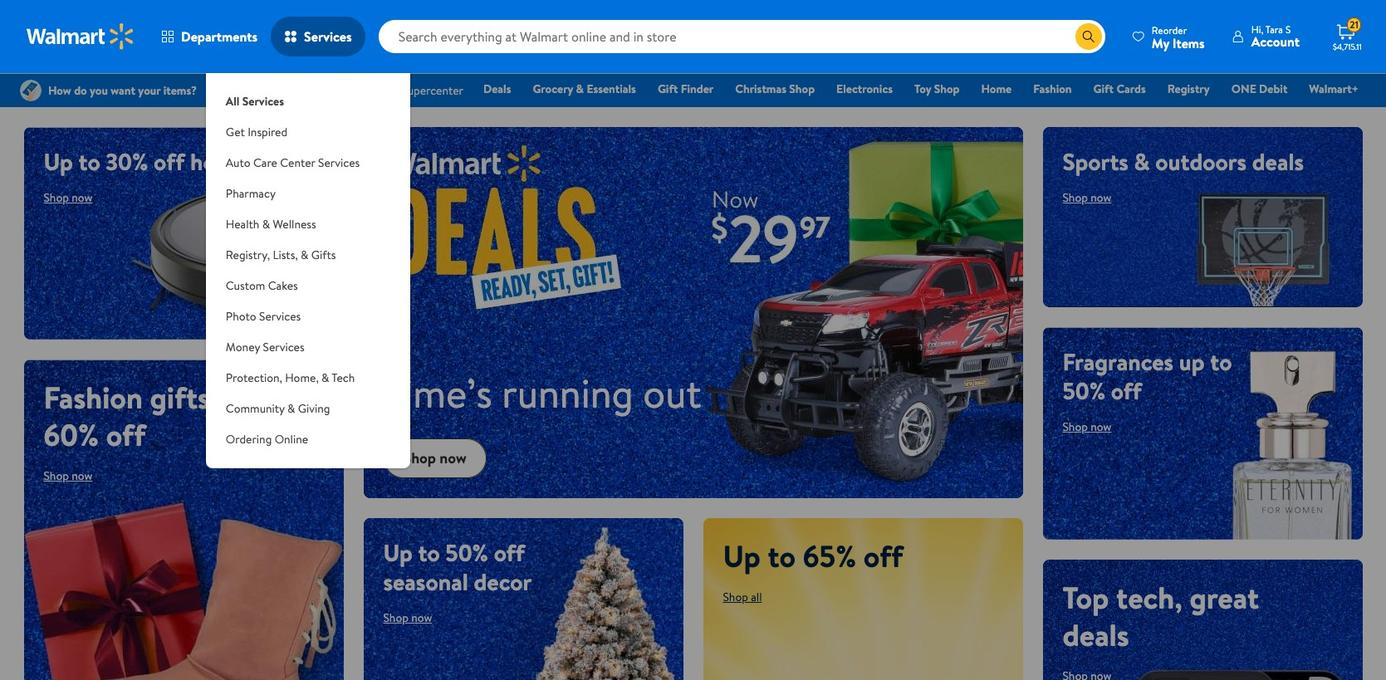 Task type: locate. For each thing, give the bounding box(es) containing it.
& for wellness
[[262, 216, 270, 233]]

ordering online
[[226, 431, 308, 448]]

gift cards
[[1094, 81, 1146, 97]]

up inside "fashion gifts up to 60% off"
[[217, 377, 250, 419]]

registry link
[[1160, 80, 1217, 98]]

0 horizontal spatial fashion
[[44, 377, 143, 419]]

now for time's running out
[[440, 448, 467, 469]]

off for up to 30% off home
[[154, 145, 185, 178]]

& right sports
[[1134, 145, 1150, 178]]

Walmart Site-Wide search field
[[378, 20, 1105, 53]]

shop now link
[[44, 189, 93, 206], [1063, 189, 1112, 206], [1063, 418, 1112, 435], [383, 438, 487, 478], [44, 468, 93, 484], [383, 609, 432, 626]]

seasonal
[[383, 565, 468, 598]]

&
[[576, 81, 584, 97], [1134, 145, 1150, 178], [262, 216, 270, 233], [301, 247, 308, 263], [322, 370, 329, 386], [287, 400, 295, 417]]

1 horizontal spatial up
[[383, 536, 413, 569]]

one debit
[[1232, 81, 1288, 97]]

to inside "fashion gifts up to 60% off"
[[257, 377, 285, 419]]

pharmacy
[[226, 185, 276, 202]]

gift
[[658, 81, 678, 97], [1094, 81, 1114, 97]]

now down up to 30% off home
[[72, 189, 93, 206]]

now for fashion gifts up to 60% off
[[72, 468, 93, 484]]

fashion inside "fashion gifts up to 60% off"
[[44, 377, 143, 419]]

time's running out
[[383, 365, 702, 421]]

fashion gifts up to 60% off
[[44, 377, 285, 456]]

2 gift from the left
[[1094, 81, 1114, 97]]

registry,
[[226, 247, 270, 263]]

home
[[190, 145, 247, 178]]

0 horizontal spatial deals
[[1063, 614, 1129, 656]]

now for fragrances up to 50% off
[[1091, 418, 1112, 435]]

auto care center services button
[[206, 148, 410, 179]]

1 horizontal spatial fashion
[[1033, 81, 1072, 97]]

tech,
[[1116, 577, 1183, 618]]

deals
[[1252, 145, 1304, 178], [1063, 614, 1129, 656]]

shop now for fragrances up to 50% off
[[1063, 418, 1112, 435]]

1 horizontal spatial 50%
[[1063, 374, 1106, 407]]

65%
[[803, 535, 857, 577]]

shop now
[[44, 189, 93, 206], [1063, 189, 1112, 206], [1063, 418, 1112, 435], [403, 448, 467, 469], [44, 468, 93, 484], [383, 609, 432, 626]]

1 gift from the left
[[658, 81, 678, 97]]

all
[[226, 93, 239, 110]]

home link
[[974, 80, 1019, 98]]

s
[[1286, 22, 1291, 37]]

up right "fragrances"
[[1179, 345, 1205, 378]]

shop now link for time's running out
[[383, 438, 487, 478]]

1 vertical spatial 50%
[[446, 536, 488, 569]]

1 vertical spatial fashion
[[44, 377, 143, 419]]

0 vertical spatial 50%
[[1063, 374, 1106, 407]]

& for giving
[[287, 400, 295, 417]]

& left tech on the left of the page
[[322, 370, 329, 386]]

50% inside 'up to 50% off seasonal decor'
[[446, 536, 488, 569]]

0 vertical spatial fashion
[[1033, 81, 1072, 97]]

gift cards link
[[1086, 80, 1154, 98]]

now down sports
[[1091, 189, 1112, 206]]

shop now link for up to 50% off seasonal decor
[[383, 609, 432, 626]]

1 horizontal spatial deals
[[1252, 145, 1304, 178]]

50% inside fragrances up to 50% off
[[1063, 374, 1106, 407]]

now
[[72, 189, 93, 206], [1091, 189, 1112, 206], [1091, 418, 1112, 435], [440, 448, 467, 469], [72, 468, 93, 484], [411, 609, 432, 626]]

2 horizontal spatial up
[[723, 535, 761, 577]]

now down 60%
[[72, 468, 93, 484]]

shop now for time's running out
[[403, 448, 467, 469]]

running
[[502, 365, 634, 421]]

get inspired
[[226, 124, 288, 140]]

walmart+
[[1309, 81, 1359, 97]]

decor
[[474, 565, 532, 598]]

out
[[643, 365, 702, 421]]

30%
[[106, 145, 148, 178]]

shop for sports & outdoors deals
[[1063, 189, 1088, 206]]

deals inside top tech, great deals
[[1063, 614, 1129, 656]]

0 vertical spatial deals
[[1252, 145, 1304, 178]]

money
[[226, 339, 260, 356]]

health & wellness
[[226, 216, 316, 233]]

50%
[[1063, 374, 1106, 407], [446, 536, 488, 569]]

services right all
[[242, 93, 284, 110]]

now down the time's
[[440, 448, 467, 469]]

0 horizontal spatial 50%
[[446, 536, 488, 569]]

fashion for fashion
[[1033, 81, 1072, 97]]

giving
[[298, 400, 330, 417]]

fragrances up to 50% off
[[1063, 345, 1232, 407]]

now for up to 30% off home
[[72, 189, 93, 206]]

all services link
[[206, 73, 410, 117]]

to inside 'up to 50% off seasonal decor'
[[418, 536, 440, 569]]

1 horizontal spatial gift
[[1094, 81, 1114, 97]]

up for up to 50% off seasonal decor
[[383, 536, 413, 569]]

shop all link
[[723, 589, 762, 605]]

one debit link
[[1224, 80, 1295, 98]]

auto care center services
[[226, 154, 360, 171]]

to
[[78, 145, 100, 178], [1211, 345, 1232, 378], [257, 377, 285, 419], [768, 535, 796, 577], [418, 536, 440, 569]]

tara
[[1266, 22, 1283, 37]]

fashion link
[[1026, 80, 1079, 98]]

photo services button
[[206, 302, 410, 332]]

fashion for fashion gifts up to 60% off
[[44, 377, 143, 419]]

up inside 'up to 50% off seasonal decor'
[[383, 536, 413, 569]]

christmas shop
[[735, 81, 815, 97]]

gift left 'finder'
[[658, 81, 678, 97]]

top
[[1063, 577, 1109, 618]]

get
[[226, 124, 245, 140]]

gift for gift finder
[[658, 81, 678, 97]]

& right grocery
[[576, 81, 584, 97]]

now down 'seasonal'
[[411, 609, 432, 626]]

services down cakes
[[259, 308, 301, 325]]

pharmacy button
[[206, 179, 410, 209]]

shop
[[789, 81, 815, 97], [934, 81, 960, 97], [44, 189, 69, 206], [1063, 189, 1088, 206], [1063, 418, 1088, 435], [403, 448, 436, 469], [44, 468, 69, 484], [723, 589, 748, 605], [383, 609, 409, 626]]

services for money services
[[263, 339, 305, 356]]

services
[[304, 27, 352, 46], [242, 93, 284, 110], [318, 154, 360, 171], [259, 308, 301, 325], [263, 339, 305, 356]]

shop all
[[723, 589, 762, 605]]

shop for up to 50% off seasonal decor
[[383, 609, 409, 626]]

community & giving button
[[206, 394, 410, 424]]

services inside dropdown button
[[263, 339, 305, 356]]

cakes
[[268, 277, 298, 294]]

services right the center
[[318, 154, 360, 171]]

up for up to 30% off home
[[44, 145, 73, 178]]

grocery
[[533, 81, 573, 97]]

up up ordering
[[217, 377, 250, 419]]

shop now for sports & outdoors deals
[[1063, 189, 1112, 206]]

0 horizontal spatial gift
[[658, 81, 678, 97]]

services up protection, home, & tech
[[263, 339, 305, 356]]

gift left cards
[[1094, 81, 1114, 97]]

reorder my items
[[1152, 23, 1205, 52]]

shop now for fashion gifts up to 60% off
[[44, 468, 93, 484]]

to for up to 30% off home
[[78, 145, 100, 178]]

off inside 'up to 50% off seasonal decor'
[[494, 536, 525, 569]]

& right health
[[262, 216, 270, 233]]

health
[[226, 216, 259, 233]]

up for up to 65% off
[[723, 535, 761, 577]]

1 horizontal spatial up
[[1179, 345, 1205, 378]]

wellness
[[273, 216, 316, 233]]

0 horizontal spatial up
[[217, 377, 250, 419]]

christmas
[[735, 81, 787, 97]]

off
[[154, 145, 185, 178], [1111, 374, 1142, 407], [106, 414, 146, 456], [864, 535, 903, 577], [494, 536, 525, 569]]

center
[[280, 154, 315, 171]]

lists,
[[273, 247, 298, 263]]

1 vertical spatial deals
[[1063, 614, 1129, 656]]

custom
[[226, 277, 265, 294]]

& left giving
[[287, 400, 295, 417]]

now down "fragrances"
[[1091, 418, 1112, 435]]

debit
[[1259, 81, 1288, 97]]

toy shop link
[[907, 80, 967, 98]]

shop for up to 30% off home
[[44, 189, 69, 206]]

time's
[[383, 365, 492, 421]]

protection,
[[226, 370, 282, 386]]

0 horizontal spatial up
[[44, 145, 73, 178]]

shop for fashion gifts up to 60% off
[[44, 468, 69, 484]]

ordering
[[226, 431, 272, 448]]

Search search field
[[378, 20, 1105, 53]]

walmart image
[[27, 23, 135, 50]]



Task type: vqa. For each thing, say whether or not it's contained in the screenshot.
outdoors &
yes



Task type: describe. For each thing, give the bounding box(es) containing it.
home
[[981, 81, 1012, 97]]

gifts
[[311, 247, 336, 263]]

reorder
[[1152, 23, 1187, 37]]

photo services
[[226, 308, 301, 325]]

health & wellness button
[[206, 209, 410, 240]]

to for up to 50% off seasonal decor
[[418, 536, 440, 569]]

money services button
[[206, 332, 410, 363]]

walmart+ link
[[1302, 80, 1366, 98]]

up inside fragrances up to 50% off
[[1179, 345, 1205, 378]]

to inside fragrances up to 50% off
[[1211, 345, 1232, 378]]

up to 30% off home
[[44, 145, 247, 178]]

$4,715.11
[[1333, 41, 1362, 52]]

deals for sports & outdoors deals
[[1252, 145, 1304, 178]]

deals for top tech, great deals
[[1063, 614, 1129, 656]]

electronics link
[[829, 80, 900, 98]]

toy
[[915, 81, 931, 97]]

services for all services
[[242, 93, 284, 110]]

hi,
[[1252, 22, 1264, 37]]

community
[[226, 400, 285, 417]]

shop now link for sports & outdoors deals
[[1063, 189, 1112, 206]]

care
[[253, 154, 277, 171]]

get inspired button
[[206, 117, 410, 148]]

sports & outdoors deals
[[1063, 145, 1304, 178]]

money services
[[226, 339, 305, 356]]

now for sports & outdoors deals
[[1091, 189, 1112, 206]]

gift for gift cards
[[1094, 81, 1114, 97]]

protection, home, & tech button
[[206, 363, 410, 394]]

christmas shop link
[[728, 80, 822, 98]]

gifts
[[150, 377, 210, 419]]

one
[[1232, 81, 1257, 97]]

all services
[[226, 93, 284, 110]]

deals
[[483, 81, 511, 97]]

account
[[1252, 32, 1300, 51]]

finder
[[681, 81, 714, 97]]

up to 50% off seasonal decor
[[383, 536, 532, 598]]

great
[[1190, 577, 1259, 618]]

& for outdoors
[[1134, 145, 1150, 178]]

registry, lists, & gifts
[[226, 247, 336, 263]]

online
[[275, 431, 308, 448]]

home,
[[285, 370, 319, 386]]

fragrances
[[1063, 345, 1174, 378]]

services for photo services
[[259, 308, 301, 325]]

now for up to 50% off seasonal decor
[[411, 609, 432, 626]]

protection, home, & tech
[[226, 370, 355, 386]]

toy shop
[[915, 81, 960, 97]]

photo
[[226, 308, 256, 325]]

custom cakes
[[226, 277, 298, 294]]

my
[[1152, 34, 1170, 52]]

off inside fragrances up to 50% off
[[1111, 374, 1142, 407]]

outdoors
[[1156, 145, 1247, 178]]

inspired
[[248, 124, 288, 140]]

items
[[1173, 34, 1205, 52]]

shop now for up to 30% off home
[[44, 189, 93, 206]]

off for up to 50% off seasonal decor
[[494, 536, 525, 569]]

cards
[[1117, 81, 1146, 97]]

auto
[[226, 154, 250, 171]]

clear search field text image
[[1056, 30, 1069, 43]]

registry, lists, & gifts button
[[206, 240, 410, 271]]

off for up to 65% off
[[864, 535, 903, 577]]

& left gifts
[[301, 247, 308, 263]]

gift finder
[[658, 81, 714, 97]]

essentials
[[587, 81, 636, 97]]

services button
[[271, 17, 365, 56]]

shop for fragrances up to 50% off
[[1063, 418, 1088, 435]]

shop now link for up to 30% off home
[[44, 189, 93, 206]]

services up all services link
[[304, 27, 352, 46]]

shop now for up to 50% off seasonal decor
[[383, 609, 432, 626]]

registry
[[1168, 81, 1210, 97]]

shop for time's running out
[[403, 448, 436, 469]]

shop for up to 65% off
[[723, 589, 748, 605]]

all
[[751, 589, 762, 605]]

community & giving
[[226, 400, 330, 417]]

21
[[1350, 18, 1359, 32]]

sports
[[1063, 145, 1129, 178]]

off inside "fashion gifts up to 60% off"
[[106, 414, 146, 456]]

up to 65% off
[[723, 535, 903, 577]]

shop now link for fashion gifts up to 60% off
[[44, 468, 93, 484]]

shop now link for fragrances up to 50% off
[[1063, 418, 1112, 435]]

to for up to 65% off
[[768, 535, 796, 577]]

60%
[[44, 414, 99, 456]]

departments
[[181, 27, 258, 46]]

& for essentials
[[576, 81, 584, 97]]

tech
[[332, 370, 355, 386]]

departments button
[[148, 17, 271, 56]]

hi, tara s account
[[1252, 22, 1300, 51]]

grocery & essentials link
[[525, 80, 644, 98]]

top tech, great deals
[[1063, 577, 1259, 656]]

electronics
[[837, 81, 893, 97]]

ordering online button
[[206, 424, 410, 455]]

grocery & essentials
[[533, 81, 636, 97]]

search icon image
[[1082, 30, 1095, 43]]



